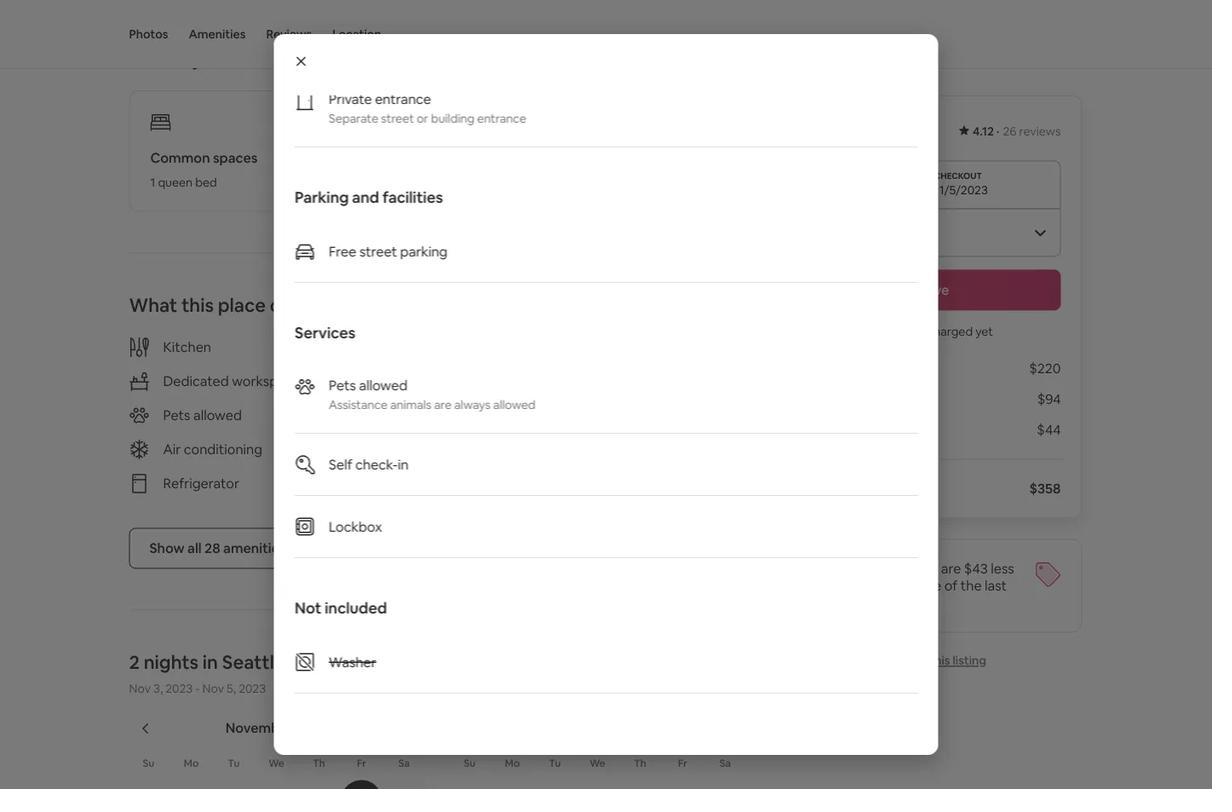 Task type: describe. For each thing, give the bounding box(es) containing it.
1 fr from the left
[[357, 757, 366, 770]]

self check-in
[[329, 456, 408, 473]]

fee
[[880, 421, 901, 439]]

1 the from the left
[[818, 577, 840, 594]]

separate
[[329, 111, 378, 126]]

queen
[[158, 174, 193, 190]]

3,
[[153, 681, 163, 696]]

1 mo from the left
[[184, 757, 199, 770]]

sleep
[[242, 47, 289, 71]]

reviews
[[266, 26, 312, 42]]

dedicated
[[163, 373, 229, 390]]

last
[[985, 577, 1008, 594]]

0 horizontal spatial 2023
[[166, 681, 193, 696]]

report this listing button
[[861, 653, 987, 669]]

1 we from the left
[[269, 757, 285, 770]]

report
[[889, 653, 928, 669]]

spaces
[[213, 149, 258, 167]]

2 nov from the left
[[202, 681, 224, 696]]

amenities
[[223, 540, 286, 557]]

calendar application
[[109, 701, 1213, 789]]

2 su from the left
[[464, 757, 476, 770]]

place
[[218, 293, 266, 318]]

nightly
[[871, 577, 914, 594]]

this for report
[[930, 653, 951, 669]]

workspace
[[232, 373, 301, 390]]

avg.
[[843, 577, 868, 594]]

allowed for pets allowed assistance animals are always allowed
[[359, 376, 407, 394]]

26
[[1004, 124, 1017, 139]]

nights
[[144, 650, 199, 675]]

in for check-
[[398, 456, 408, 473]]

be
[[911, 324, 925, 340]]

2
[[129, 650, 140, 675]]

2 nights in seattle nov 3, 2023 - nov 5, 2023
[[129, 650, 285, 696]]

where
[[129, 47, 188, 71]]

1 th from the left
[[313, 757, 325, 770]]

november
[[226, 719, 293, 737]]

parking
[[400, 242, 447, 260]]

rate
[[917, 577, 942, 594]]

free
[[329, 242, 356, 260]]

building
[[431, 111, 474, 126]]

not included
[[294, 598, 387, 618]]

·
[[997, 124, 1000, 139]]

private
[[329, 90, 372, 107]]

refrigerator
[[163, 475, 239, 492]]

airbnb service fee
[[787, 421, 901, 439]]

total before taxes
[[787, 480, 903, 497]]

what
[[129, 293, 177, 318]]

11/5/2023
[[935, 183, 989, 198]]

location
[[333, 26, 382, 42]]

photos button
[[129, 0, 168, 68]]

pets for pets allowed
[[163, 407, 191, 424]]

2 fr from the left
[[678, 757, 688, 770]]

tv
[[448, 407, 466, 424]]

charged
[[928, 324, 973, 340]]

2 horizontal spatial allowed
[[493, 397, 536, 413]]

1
[[150, 174, 155, 190]]

location button
[[333, 0, 382, 68]]

28
[[205, 540, 220, 557]]

you'll
[[192, 47, 238, 71]]

what this place offers
[[129, 293, 322, 318]]

animals
[[390, 397, 431, 413]]

$220
[[1030, 360, 1062, 377]]

conditioning
[[184, 441, 263, 458]]

are inside pets allowed assistance animals are always allowed
[[434, 397, 451, 413]]

bed
[[195, 174, 217, 190]]

lockbox
[[329, 518, 382, 535]]

2023 inside calendar application
[[296, 719, 327, 737]]

$44
[[1038, 421, 1062, 439]]

4.12 · 26 reviews
[[973, 124, 1062, 139]]

5,
[[227, 681, 236, 696]]

pets allowed assistance animals are always allowed
[[329, 376, 536, 413]]

$94
[[1038, 390, 1062, 408]]

less
[[991, 560, 1015, 577]]

you won't be charged yet
[[855, 324, 994, 340]]

pets allowed
[[163, 407, 242, 424]]

60
[[787, 594, 803, 612]]

facilities
[[382, 188, 443, 208]]

dedicated workspace
[[163, 373, 301, 390]]

dates
[[904, 560, 939, 577]]



Task type: locate. For each thing, give the bounding box(es) containing it.
1 horizontal spatial this
[[930, 653, 951, 669]]

nov left 3,
[[129, 681, 151, 696]]

check-
[[355, 456, 398, 473]]

all
[[188, 540, 202, 557]]

pets up air
[[163, 407, 191, 424]]

pets for pets allowed assistance animals are always allowed
[[329, 376, 356, 394]]

allowed up assistance
[[359, 376, 407, 394]]

0 horizontal spatial su
[[143, 757, 155, 770]]

the left avg.
[[818, 577, 840, 594]]

you
[[855, 324, 875, 340]]

1 horizontal spatial pets
[[329, 376, 356, 394]]

kitchen
[[163, 338, 211, 356]]

1 horizontal spatial are
[[942, 560, 962, 577]]

this
[[181, 293, 214, 318], [930, 653, 951, 669]]

airbnb
[[787, 421, 829, 439]]

of
[[945, 577, 958, 594]]

street left or
[[381, 111, 414, 126]]

common
[[150, 149, 210, 167]]

su
[[143, 757, 155, 770], [464, 757, 476, 770]]

1 nov from the left
[[129, 681, 151, 696]]

in down animals
[[398, 456, 408, 473]]

november 2023
[[226, 719, 327, 737]]

0 vertical spatial entrance
[[375, 90, 431, 107]]

1 vertical spatial pets
[[163, 407, 191, 424]]

always
[[454, 397, 491, 413]]

1 vertical spatial street
[[359, 242, 397, 260]]

seattle
[[222, 650, 285, 675]]

self
[[329, 456, 352, 473]]

pets up assistance
[[329, 376, 356, 394]]

the right of
[[961, 577, 982, 594]]

not
[[294, 598, 321, 618]]

in right nights at the left
[[203, 650, 218, 675]]

1 horizontal spatial 2023
[[239, 681, 266, 696]]

0 horizontal spatial fr
[[357, 757, 366, 770]]

reviews
[[1020, 124, 1062, 139]]

allowed right always
[[493, 397, 536, 413]]

1 horizontal spatial tu
[[549, 757, 561, 770]]

yet
[[976, 324, 994, 340]]

1 tu from the left
[[228, 757, 240, 770]]

0 horizontal spatial entrance
[[375, 90, 431, 107]]

pets
[[329, 376, 356, 394], [163, 407, 191, 424]]

0 horizontal spatial th
[[313, 757, 325, 770]]

in for nights
[[203, 650, 218, 675]]

amenities
[[189, 26, 246, 42]]

11/5/2023 button
[[787, 161, 1062, 208]]

1 horizontal spatial allowed
[[359, 376, 407, 394]]

2 mo from the left
[[505, 757, 520, 770]]

2 horizontal spatial 2023
[[296, 719, 327, 737]]

1 horizontal spatial th
[[634, 757, 647, 770]]

fr
[[357, 757, 366, 770], [678, 757, 688, 770]]

we
[[269, 757, 285, 770], [590, 757, 606, 770]]

report this listing
[[889, 653, 987, 669]]

reserve
[[899, 281, 950, 299]]

included
[[325, 598, 387, 618]]

1 vertical spatial this
[[930, 653, 951, 669]]

parking
[[294, 188, 349, 208]]

1 su from the left
[[143, 757, 155, 770]]

won't
[[877, 324, 908, 340]]

than
[[787, 577, 815, 594]]

1 horizontal spatial entrance
[[477, 111, 526, 126]]

2 we from the left
[[590, 757, 606, 770]]

0 horizontal spatial allowed
[[193, 407, 242, 424]]

this left listing
[[930, 653, 951, 669]]

2023
[[166, 681, 193, 696], [239, 681, 266, 696], [296, 719, 327, 737]]

are left $43
[[942, 560, 962, 577]]

entrance right building
[[477, 111, 526, 126]]

photos
[[129, 26, 168, 42]]

1 vertical spatial in
[[203, 650, 218, 675]]

air conditioning
[[163, 441, 263, 458]]

1 horizontal spatial the
[[961, 577, 982, 594]]

this for what
[[181, 293, 214, 318]]

service
[[832, 421, 877, 439]]

in
[[398, 456, 408, 473], [203, 650, 218, 675]]

or
[[417, 111, 428, 126]]

free street parking
[[329, 242, 447, 260]]

0 vertical spatial in
[[398, 456, 408, 473]]

0 horizontal spatial in
[[203, 650, 218, 675]]

common spaces 1 queen bed
[[150, 149, 258, 190]]

street right 'free'
[[359, 242, 397, 260]]

0 horizontal spatial mo
[[184, 757, 199, 770]]

entrance up or
[[375, 90, 431, 107]]

parking and facilities
[[294, 188, 443, 208]]

1 horizontal spatial fr
[[678, 757, 688, 770]]

air
[[163, 441, 181, 458]]

what this place offers dialog
[[274, 0, 939, 755]]

2 tu from the left
[[549, 757, 561, 770]]

are
[[434, 397, 451, 413], [942, 560, 962, 577]]

-
[[195, 681, 200, 696]]

and
[[352, 188, 379, 208]]

total
[[787, 480, 819, 497]]

street inside private entrance separate street or building entrance
[[381, 111, 414, 126]]

0 vertical spatial pets
[[329, 376, 356, 394]]

mo
[[184, 757, 199, 770], [505, 757, 520, 770]]

1 horizontal spatial in
[[398, 456, 408, 473]]

amenities button
[[189, 0, 246, 68]]

private entrance separate street or building entrance
[[329, 90, 526, 126]]

show all 28 amenities
[[150, 540, 286, 557]]

2 sa from the left
[[720, 757, 731, 770]]

$358
[[1030, 480, 1062, 497]]

2 the from the left
[[961, 577, 982, 594]]

in inside what this place offers dialog
[[398, 456, 408, 473]]

1 horizontal spatial nov
[[202, 681, 224, 696]]

taxes
[[868, 480, 903, 497]]

1 vertical spatial entrance
[[477, 111, 526, 126]]

1 horizontal spatial su
[[464, 757, 476, 770]]

0 horizontal spatial sa
[[399, 757, 410, 770]]

show all 28 amenities button
[[129, 528, 307, 569]]

0 horizontal spatial are
[[434, 397, 451, 413]]

0 vertical spatial street
[[381, 111, 414, 126]]

2 th from the left
[[634, 757, 647, 770]]

are inside your dates are $43 less than the avg. nightly rate of the last 60 days.
[[942, 560, 962, 577]]

the
[[818, 577, 840, 594], [961, 577, 982, 594]]

0 horizontal spatial tu
[[228, 757, 240, 770]]

0 vertical spatial are
[[434, 397, 451, 413]]

your
[[872, 560, 901, 577]]

0 horizontal spatial this
[[181, 293, 214, 318]]

allowed for pets allowed
[[193, 407, 242, 424]]

allowed up "air conditioning"
[[193, 407, 242, 424]]

assistance
[[329, 397, 387, 413]]

2023 right 5,
[[239, 681, 266, 696]]

before
[[822, 480, 865, 497]]

4.12
[[973, 124, 995, 139]]

offers
[[270, 293, 322, 318]]

your dates are $43 less than the avg. nightly rate of the last 60 days.
[[787, 560, 1015, 612]]

in inside 2 nights in seattle nov 3, 2023 - nov 5, 2023
[[203, 650, 218, 675]]

0 horizontal spatial we
[[269, 757, 285, 770]]

show
[[150, 540, 185, 557]]

0 horizontal spatial pets
[[163, 407, 191, 424]]

1 sa from the left
[[399, 757, 410, 770]]

sa
[[399, 757, 410, 770], [720, 757, 731, 770]]

0 horizontal spatial nov
[[129, 681, 151, 696]]

reviews button
[[266, 0, 312, 68]]

1 horizontal spatial we
[[590, 757, 606, 770]]

1 horizontal spatial sa
[[720, 757, 731, 770]]

days.
[[806, 594, 838, 612]]

2023 left -
[[166, 681, 193, 696]]

2023 right november
[[296, 719, 327, 737]]

0 horizontal spatial the
[[818, 577, 840, 594]]

this up the kitchen
[[181, 293, 214, 318]]

nov right -
[[202, 681, 224, 696]]

are left always
[[434, 397, 451, 413]]

1 vertical spatial are
[[942, 560, 962, 577]]

0 vertical spatial this
[[181, 293, 214, 318]]

services
[[294, 323, 355, 343]]

1 horizontal spatial mo
[[505, 757, 520, 770]]

washer
[[329, 653, 376, 671]]

allowed
[[359, 376, 407, 394], [493, 397, 536, 413], [193, 407, 242, 424]]

pets inside pets allowed assistance animals are always allowed
[[329, 376, 356, 394]]



Task type: vqa. For each thing, say whether or not it's contained in the screenshot.
1st the
yes



